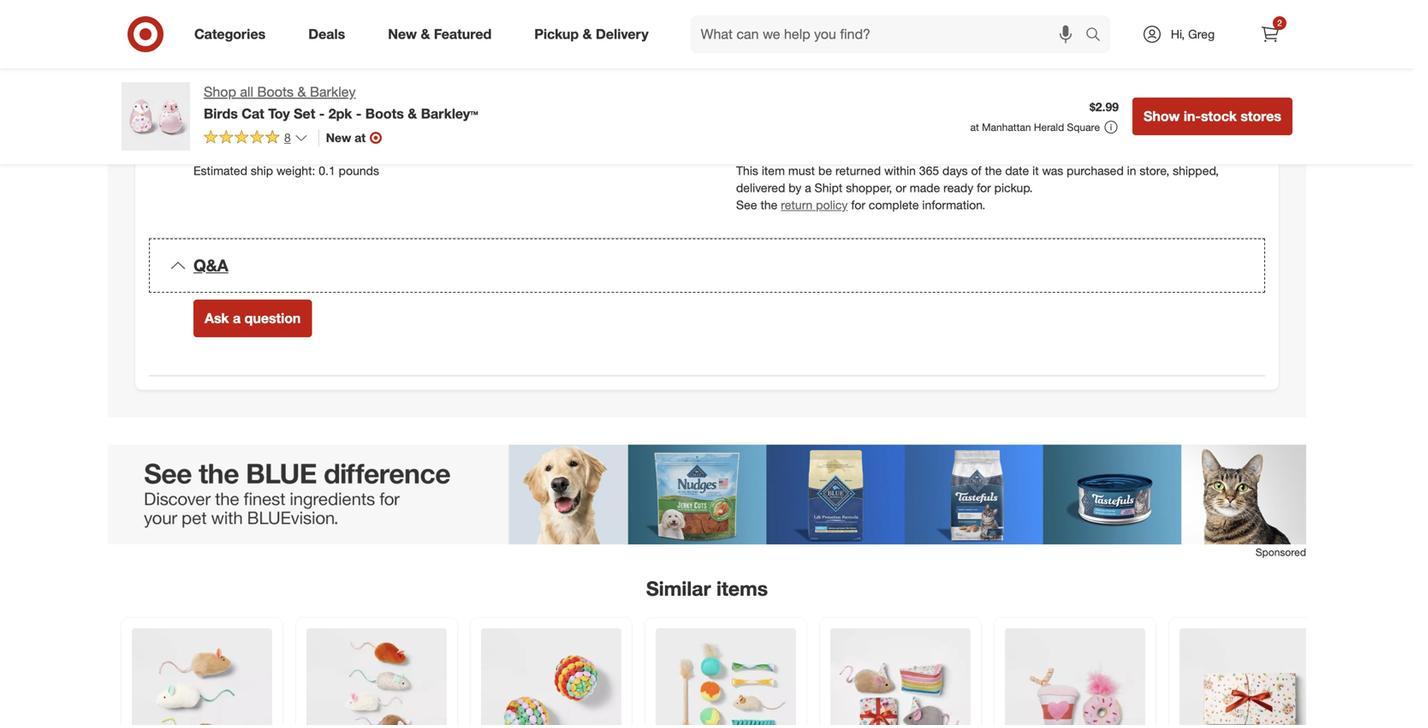 Task type: describe. For each thing, give the bounding box(es) containing it.
& for pickup
[[583, 26, 592, 42]]

hi, greg
[[1171, 27, 1215, 42]]

at manhattan herald square
[[971, 121, 1100, 134]]

1 horizontal spatial at
[[971, 121, 979, 134]]

product
[[710, 18, 752, 33]]

image of birds cat toy set - 2pk - boots & barkley™ image
[[122, 82, 190, 151]]

pounds
[[339, 163, 379, 178]]

aren't
[[325, 18, 355, 33]]

1 vertical spatial for
[[851, 197, 866, 212]]

mouse cat toy set - 5pk - boots & barkley™ image
[[307, 629, 447, 725]]

of
[[972, 163, 982, 178]]

What can we help you find? suggestions appear below search field
[[691, 15, 1090, 53]]

if
[[194, 18, 200, 33]]

1 x from the left
[[430, 146, 436, 161]]

0 vertical spatial the
[[204, 18, 221, 33]]

shop
[[204, 83, 236, 100]]

1 estimated from the top
[[194, 146, 247, 161]]

item inside this item must be returned within 365 days of the date it was purchased in store, shipped, delivered by a shipt shopper, or made ready for pickup. see the return policy for complete information.
[[762, 163, 785, 178]]

2 ship from the top
[[251, 163, 273, 178]]

within
[[885, 163, 916, 178]]

purchased
[[1067, 163, 1124, 178]]

toy
[[268, 105, 290, 122]]

herald
[[1034, 121, 1065, 134]]

365
[[919, 163, 939, 178]]

info.
[[755, 18, 778, 33]]

0 vertical spatial for
[[977, 180, 991, 195]]

items
[[717, 577, 768, 601]]

2 inches from the left
[[449, 146, 484, 161]]

$2.99
[[1090, 99, 1119, 114]]

new & featured link
[[374, 15, 513, 53]]

ask a question button
[[194, 300, 312, 338]]

if the item details above aren't accurate or complete, we want to know about it. report incorrect product info.
[[194, 18, 778, 33]]

above
[[289, 18, 322, 33]]

ask
[[205, 310, 229, 327]]

2 inside 2 "link"
[[1278, 18, 1283, 28]]

by
[[789, 180, 802, 195]]

a inside ask a question 'button'
[[233, 310, 241, 327]]

delivered
[[736, 180, 786, 195]]

question
[[245, 310, 301, 327]]

2 link
[[1252, 15, 1290, 53]]

& left barkley™
[[408, 105, 417, 122]]

1 - from the left
[[319, 105, 325, 122]]

dimensions:
[[277, 146, 341, 161]]

square
[[1067, 121, 1100, 134]]

it.
[[606, 18, 615, 33]]

rainbow ball cat toy set - 2pk - boots & barkley™ image
[[481, 629, 622, 725]]

shipping for shipping & returns
[[194, 77, 261, 96]]

birthday celebration cat toy set - 7pk - boots & barkley™ image
[[1180, 629, 1320, 725]]

sponsored
[[1256, 546, 1307, 559]]

report incorrect product info. button
[[619, 17, 778, 35]]

new for new at
[[326, 130, 351, 145]]

2 inside shipping details estimated ship dimensions: 4 inches length x 2 inches width x 0.5 inches height estimated ship weight: 0.1 pounds
[[439, 146, 446, 161]]

similar items region
[[108, 445, 1331, 725]]

we
[[478, 18, 494, 33]]

2 - from the left
[[356, 105, 362, 122]]

0 vertical spatial boots
[[257, 83, 294, 100]]

0.5
[[530, 146, 547, 161]]

shipping & returns
[[194, 77, 343, 96]]

search
[[1078, 27, 1119, 44]]

2 horizontal spatial the
[[985, 163, 1002, 178]]

must
[[789, 163, 815, 178]]

4
[[345, 146, 351, 161]]

pickup & delivery
[[535, 26, 649, 42]]

shipped,
[[1173, 163, 1219, 178]]

q&a
[[194, 256, 228, 275]]

1 horizontal spatial the
[[761, 197, 778, 212]]

featured
[[434, 26, 492, 42]]

advertisement element
[[108, 445, 1307, 545]]

2pk
[[329, 105, 352, 122]]

report
[[619, 18, 656, 33]]

in
[[1127, 163, 1137, 178]]

complete
[[869, 197, 919, 212]]

8 link
[[204, 129, 308, 149]]

q&a button
[[149, 238, 1266, 293]]

similar
[[646, 577, 711, 601]]

know
[[540, 18, 568, 33]]

weight:
[[277, 163, 315, 178]]

categories link
[[180, 15, 287, 53]]

ready
[[944, 180, 974, 195]]

new for new & featured
[[388, 26, 417, 42]]

returned
[[836, 163, 881, 178]]

birthday celebration cat toy set - 4pk - boots & barkley™ image
[[831, 629, 971, 725]]

delivery
[[596, 26, 649, 42]]

this item must be returned within 365 days of the date it was purchased in store, shipped, delivered by a shipt shopper, or made ready for pickup. see the return policy for complete information.
[[736, 163, 1219, 212]]

shopper,
[[846, 180, 893, 195]]

or inside this item must be returned within 365 days of the date it was purchased in store, shipped, delivered by a shipt shopper, or made ready for pickup. see the return policy for complete information.
[[896, 180, 907, 195]]

to
[[526, 18, 537, 33]]

stock
[[1201, 108, 1237, 125]]



Task type: vqa. For each thing, say whether or not it's contained in the screenshot.
store,
yes



Task type: locate. For each thing, give the bounding box(es) containing it.
the down delivered
[[761, 197, 778, 212]]

1 horizontal spatial -
[[356, 105, 362, 122]]

about
[[572, 18, 603, 33]]

it
[[1033, 163, 1039, 178]]

0 horizontal spatial x
[[430, 146, 436, 161]]

0 vertical spatial 2
[[1278, 18, 1283, 28]]

2 vertical spatial the
[[761, 197, 778, 212]]

height
[[588, 146, 622, 161]]

boots right "2pk"
[[365, 105, 404, 122]]

0 horizontal spatial or
[[408, 18, 419, 33]]

0 horizontal spatial for
[[851, 197, 866, 212]]

mouse cat toy set - 3pk - boots & barkley™ image
[[132, 629, 272, 725]]

1 horizontal spatial for
[[977, 180, 991, 195]]

or right accurate
[[408, 18, 419, 33]]

shipping inside shipping details estimated ship dimensions: 4 inches length x 2 inches width x 0.5 inches height estimated ship weight: 0.1 pounds
[[194, 121, 251, 138]]

0 horizontal spatial item
[[224, 18, 247, 33]]

a right 'ask'
[[233, 310, 241, 327]]

ask a question
[[205, 310, 301, 327]]

set
[[294, 105, 315, 122]]

deals
[[308, 26, 345, 42]]

0 vertical spatial or
[[408, 18, 419, 33]]

pickup
[[535, 26, 579, 42]]

show in-stock stores
[[1144, 108, 1282, 125]]

complete,
[[422, 18, 475, 33]]

1 horizontal spatial boots
[[365, 105, 404, 122]]

days
[[943, 163, 968, 178]]

new left complete,
[[388, 26, 417, 42]]

item right if
[[224, 18, 247, 33]]

shipping up birds
[[194, 77, 261, 96]]

show in-stock stores button
[[1133, 98, 1293, 135]]

2 shipping from the top
[[194, 121, 251, 138]]

item
[[224, 18, 247, 33], [762, 163, 785, 178]]

search button
[[1078, 15, 1119, 57]]

2 x from the left
[[520, 146, 527, 161]]

1 inches from the left
[[355, 146, 390, 161]]

0 vertical spatial estimated
[[194, 146, 247, 161]]

shop all boots & barkley birds cat toy set - 2pk - boots & barkley™
[[204, 83, 478, 122]]

1 vertical spatial item
[[762, 163, 785, 178]]

& inside 'dropdown button'
[[266, 77, 277, 96]]

at up 'pounds'
[[355, 130, 366, 145]]

& up set
[[298, 83, 306, 100]]

inches
[[355, 146, 390, 161], [449, 146, 484, 161], [550, 146, 585, 161]]

1 shipping from the top
[[194, 77, 261, 96]]

shipping for shipping details estimated ship dimensions: 4 inches length x 2 inches width x 0.5 inches height estimated ship weight: 0.1 pounds
[[194, 121, 251, 138]]

a
[[805, 180, 812, 195], [233, 310, 241, 327]]

& left the it.
[[583, 26, 592, 42]]

- right "2pk"
[[356, 105, 362, 122]]

1 vertical spatial or
[[896, 180, 907, 195]]

2 estimated from the top
[[194, 163, 247, 178]]

1 ship from the top
[[251, 146, 273, 161]]

1 horizontal spatial 2
[[1278, 18, 1283, 28]]

want
[[497, 18, 523, 33]]

0 vertical spatial new
[[388, 26, 417, 42]]

2 horizontal spatial inches
[[550, 146, 585, 161]]

1 horizontal spatial or
[[896, 180, 907, 195]]

& for new
[[421, 26, 430, 42]]

- right set
[[319, 105, 325, 122]]

inches right 0.5 on the top left of page
[[550, 146, 585, 161]]

in-
[[1184, 108, 1201, 125]]

the
[[204, 18, 221, 33], [985, 163, 1002, 178], [761, 197, 778, 212]]

width
[[488, 146, 517, 161]]

1 vertical spatial details
[[254, 121, 298, 138]]

0 horizontal spatial new
[[326, 130, 351, 145]]

0 horizontal spatial inches
[[355, 146, 390, 161]]

item up delivered
[[762, 163, 785, 178]]

at left the manhattan
[[971, 121, 979, 134]]

this
[[736, 163, 759, 178]]

3 inches from the left
[[550, 146, 585, 161]]

0 vertical spatial a
[[805, 180, 812, 195]]

0 vertical spatial shipping
[[194, 77, 261, 96]]

see
[[736, 197, 757, 212]]

was
[[1043, 163, 1064, 178]]

categories
[[194, 26, 266, 42]]

shipping down shop
[[194, 121, 251, 138]]

8
[[284, 130, 291, 145]]

show
[[1144, 108, 1180, 125]]

0 horizontal spatial at
[[355, 130, 366, 145]]

incorrect
[[659, 18, 707, 33]]

x left 0.5 on the top left of page
[[520, 146, 527, 161]]

all
[[240, 83, 254, 100]]

0 vertical spatial details
[[250, 18, 286, 33]]

stores
[[1241, 108, 1282, 125]]

& for shipping
[[266, 77, 277, 96]]

the right if
[[204, 18, 221, 33]]

1 horizontal spatial x
[[520, 146, 527, 161]]

1 horizontal spatial item
[[762, 163, 785, 178]]

& right all
[[266, 77, 277, 96]]

1 vertical spatial new
[[326, 130, 351, 145]]

shipping details estimated ship dimensions: 4 inches length x 2 inches width x 0.5 inches height estimated ship weight: 0.1 pounds
[[194, 121, 622, 178]]

inches left width at the top of the page
[[449, 146, 484, 161]]

information.
[[923, 197, 986, 212]]

1 vertical spatial the
[[985, 163, 1002, 178]]

0.1
[[319, 163, 335, 178]]

0 horizontal spatial a
[[233, 310, 241, 327]]

length
[[393, 146, 426, 161]]

0 horizontal spatial -
[[319, 105, 325, 122]]

multi cat toy set - 10pk - boots & barkley™ image
[[656, 629, 796, 725]]

boots
[[257, 83, 294, 100], [365, 105, 404, 122]]

1 horizontal spatial a
[[805, 180, 812, 195]]

2
[[1278, 18, 1283, 28], [439, 146, 446, 161]]

pickup.
[[995, 180, 1033, 195]]

birds
[[204, 105, 238, 122]]

1 vertical spatial ship
[[251, 163, 273, 178]]

new
[[388, 26, 417, 42], [326, 130, 351, 145]]

for down of
[[977, 180, 991, 195]]

similar items
[[646, 577, 768, 601]]

1 horizontal spatial inches
[[449, 146, 484, 161]]

coffee & donut cat toy set - 2pk - boots & barkley™ image
[[1005, 629, 1146, 725]]

pickup & delivery link
[[520, 15, 670, 53]]

return
[[781, 197, 813, 212]]

deals link
[[294, 15, 367, 53]]

the right of
[[985, 163, 1002, 178]]

date
[[1006, 163, 1029, 178]]

1 horizontal spatial new
[[388, 26, 417, 42]]

details inside shipping details estimated ship dimensions: 4 inches length x 2 inches width x 0.5 inches height estimated ship weight: 0.1 pounds
[[254, 121, 298, 138]]

ship down 8 link
[[251, 163, 273, 178]]

for down the shopper,
[[851, 197, 866, 212]]

hi,
[[1171, 27, 1185, 42]]

1 vertical spatial estimated
[[194, 163, 247, 178]]

new & featured
[[388, 26, 492, 42]]

be
[[819, 163, 832, 178]]

0 horizontal spatial the
[[204, 18, 221, 33]]

new up 4
[[326, 130, 351, 145]]

x right length
[[430, 146, 436, 161]]

1 vertical spatial boots
[[365, 105, 404, 122]]

at
[[971, 121, 979, 134], [355, 130, 366, 145]]

0 horizontal spatial boots
[[257, 83, 294, 100]]

shipping inside 'dropdown button'
[[194, 77, 261, 96]]

return policy link
[[781, 197, 848, 212]]

or down the within
[[896, 180, 907, 195]]

1 vertical spatial 2
[[439, 146, 446, 161]]

-
[[319, 105, 325, 122], [356, 105, 362, 122]]

accurate
[[358, 18, 404, 33]]

& left featured
[[421, 26, 430, 42]]

1 vertical spatial a
[[233, 310, 241, 327]]

shipping
[[194, 77, 261, 96], [194, 121, 251, 138]]

2 right length
[[439, 146, 446, 161]]

estimated down birds
[[194, 146, 247, 161]]

shipping & returns button
[[149, 60, 1266, 114]]

manhattan
[[982, 121, 1031, 134]]

returns
[[282, 77, 343, 96]]

0 vertical spatial item
[[224, 18, 247, 33]]

inches up 'pounds'
[[355, 146, 390, 161]]

a right 'by'
[[805, 180, 812, 195]]

shipt
[[815, 180, 843, 195]]

cat
[[242, 105, 264, 122]]

2 right greg
[[1278, 18, 1283, 28]]

store,
[[1140, 163, 1170, 178]]

greg
[[1189, 27, 1215, 42]]

0 vertical spatial ship
[[251, 146, 273, 161]]

boots up toy
[[257, 83, 294, 100]]

ship down cat
[[251, 146, 273, 161]]

1 vertical spatial shipping
[[194, 121, 251, 138]]

new at
[[326, 130, 366, 145]]

estimated down 8 link
[[194, 163, 247, 178]]

0 horizontal spatial 2
[[439, 146, 446, 161]]

policy
[[816, 197, 848, 212]]

a inside this item must be returned within 365 days of the date it was purchased in store, shipped, delivered by a shipt shopper, or made ready for pickup. see the return policy for complete information.
[[805, 180, 812, 195]]

barkley™
[[421, 105, 478, 122]]

made
[[910, 180, 940, 195]]



